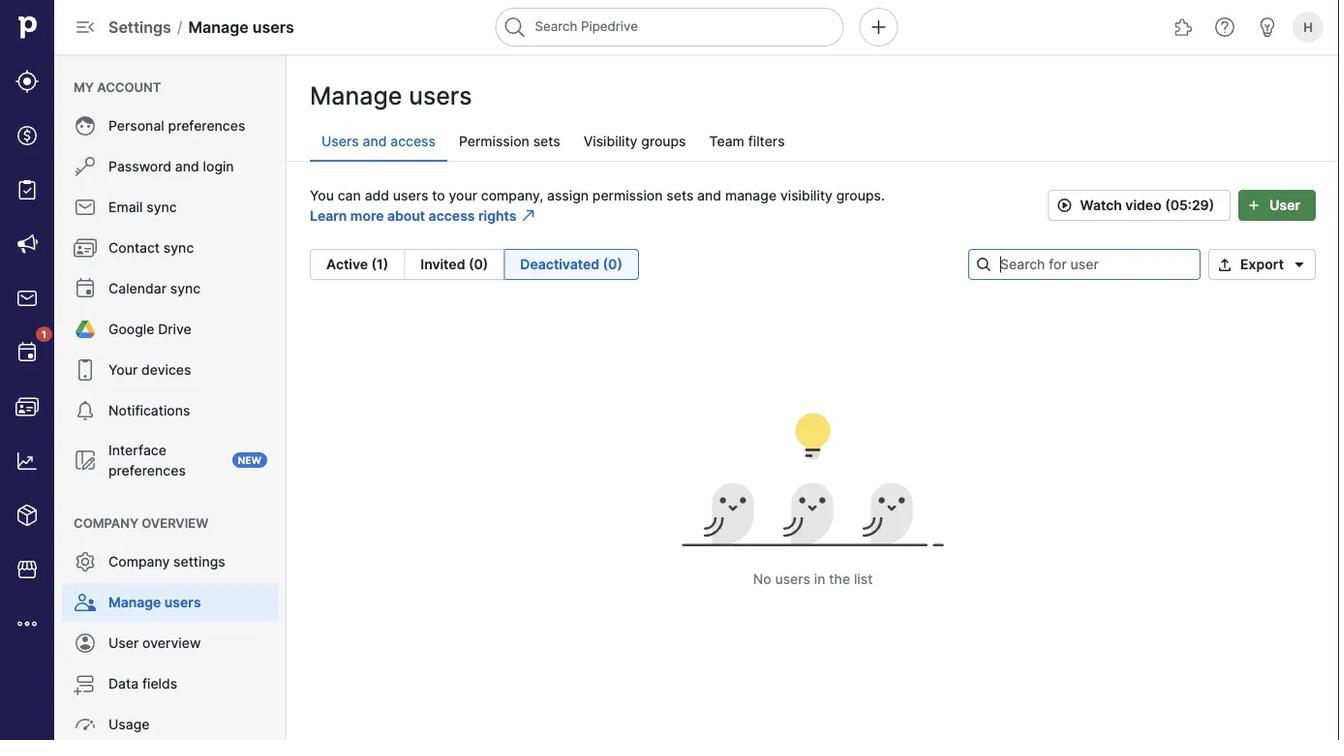 Task type: locate. For each thing, give the bounding box(es) containing it.
(0) right 'deactivated'
[[603, 256, 623, 273]]

color undefined image inside contact sync "link"
[[74, 236, 97, 260]]

settings
[[174, 554, 225, 570]]

manage users up users and access
[[310, 81, 472, 110]]

color undefined image inside notifications link
[[74, 399, 97, 422]]

color undefined image left data
[[74, 672, 97, 696]]

(0)
[[469, 256, 489, 273], [603, 256, 623, 273]]

menu
[[54, 54, 287, 740]]

0 vertical spatial preferences
[[168, 118, 245, 134]]

users right / at the left of the page
[[253, 17, 294, 36]]

menu containing personal preferences
[[54, 54, 287, 740]]

insights image
[[16, 450, 39, 473]]

users up learn more about access rights link
[[393, 187, 429, 203]]

groups right visibility
[[837, 187, 882, 203]]

0 vertical spatial sets
[[533, 133, 561, 150]]

color undefined image left calendar
[[74, 277, 97, 300]]

manage users link
[[62, 583, 279, 622]]

color primary inverted image
[[1243, 198, 1266, 213]]

manage up user overview at left bottom
[[109, 594, 161, 611]]

users and access
[[322, 133, 436, 150]]

preferences down the interface
[[109, 462, 186, 479]]

manage users
[[310, 81, 472, 110], [109, 594, 201, 611]]

color undefined image inside 1 link
[[16, 341, 39, 364]]

login
[[203, 158, 234, 175]]

7 color undefined image from the top
[[74, 672, 97, 696]]

2 (0) from the left
[[603, 256, 623, 273]]

personal preferences link
[[62, 107, 279, 145]]

1 menu
[[0, 0, 54, 740]]

notifications
[[109, 403, 190, 419]]

color undefined image inside data fields link
[[74, 672, 97, 696]]

color undefined image right contacts icon at the left of page
[[74, 399, 97, 422]]

sales inbox image
[[16, 287, 39, 310]]

1 horizontal spatial and
[[363, 133, 387, 150]]

and right users
[[363, 133, 387, 150]]

active (1) button
[[310, 249, 405, 280]]

preferences up login
[[168, 118, 245, 134]]

google
[[109, 321, 154, 338]]

users
[[253, 17, 294, 36], [409, 81, 472, 110], [393, 187, 429, 203], [775, 571, 811, 588], [165, 594, 201, 611]]

color undefined image inside google drive link
[[74, 318, 97, 341]]

h button
[[1289, 8, 1328, 47]]

1 horizontal spatial manage users
[[310, 81, 472, 110]]

your devices link
[[62, 351, 279, 389]]

calendar sync
[[109, 280, 201, 297]]

sync right email at the left of page
[[147, 199, 177, 216]]

and for password
[[175, 158, 199, 175]]

permission
[[459, 133, 530, 150]]

1 color undefined image from the top
[[74, 155, 97, 178]]

learn
[[310, 207, 347, 224]]

user inside user overview link
[[109, 635, 139, 652]]

products image
[[16, 504, 39, 527]]

filters
[[749, 133, 785, 150]]

manage users menu item
[[54, 583, 287, 622]]

1
[[42, 328, 47, 340]]

can
[[338, 187, 361, 203]]

2 vertical spatial manage
[[109, 594, 161, 611]]

color undefined image for contact
[[74, 236, 97, 260]]

color undefined image left email at the left of page
[[74, 196, 97, 219]]

1 vertical spatial sets
[[667, 187, 694, 203]]

2 vertical spatial and
[[698, 187, 722, 203]]

preferences for personal
[[168, 118, 245, 134]]

1 horizontal spatial (0)
[[603, 256, 623, 273]]

color primary image inside watch video (05:29) 'button'
[[1054, 198, 1077, 213]]

1 vertical spatial user
[[109, 635, 139, 652]]

(0) inside button
[[469, 256, 489, 273]]

color undefined image up contacts icon at the left of page
[[16, 341, 39, 364]]

1 vertical spatial manage
[[310, 81, 402, 110]]

and
[[363, 133, 387, 150], [175, 158, 199, 175], [698, 187, 722, 203]]

visibility
[[584, 133, 638, 150]]

your
[[109, 362, 138, 378]]

quick add image
[[868, 16, 891, 39]]

overview for company overview
[[142, 515, 209, 530]]

company
[[74, 515, 139, 530], [109, 554, 170, 570]]

color undefined image right marketplace image
[[74, 550, 97, 574]]

0 horizontal spatial and
[[175, 158, 199, 175]]

color undefined image inside calendar sync link
[[74, 277, 97, 300]]

deactivated (0)
[[521, 256, 623, 273]]

color undefined image left the interface
[[74, 449, 97, 472]]

and for users
[[363, 133, 387, 150]]

learn more about access rights link
[[310, 207, 517, 224]]

user button
[[1239, 190, 1317, 221]]

1 vertical spatial sync
[[164, 240, 194, 256]]

4 color undefined image from the top
[[74, 277, 97, 300]]

color undefined image inside user overview link
[[74, 632, 97, 655]]

3 color undefined image from the top
[[74, 236, 97, 260]]

2 color undefined image from the top
[[74, 196, 97, 219]]

/
[[177, 17, 183, 36]]

color undefined image down my
[[74, 114, 97, 138]]

password
[[109, 158, 171, 175]]

invited (0)
[[421, 256, 489, 273]]

user
[[1270, 197, 1301, 214], [109, 635, 139, 652]]

interface
[[109, 442, 167, 458]]

sync for calendar sync
[[170, 280, 201, 297]]

company,
[[481, 187, 544, 203]]

contact sync link
[[62, 229, 279, 267]]

1 vertical spatial overview
[[142, 635, 201, 652]]

1 vertical spatial and
[[175, 158, 199, 175]]

0 horizontal spatial (0)
[[469, 256, 489, 273]]

0 horizontal spatial user
[[109, 635, 139, 652]]

learn more about access rights
[[310, 207, 517, 224]]

color undefined image left contact
[[74, 236, 97, 260]]

color primary image
[[1054, 198, 1077, 213], [521, 208, 536, 223], [977, 257, 992, 272], [1289, 257, 1312, 272]]

0 horizontal spatial groups
[[642, 133, 686, 150]]

user up data
[[109, 635, 139, 652]]

0 vertical spatial overview
[[142, 515, 209, 530]]

1 horizontal spatial manage
[[188, 17, 249, 36]]

1 horizontal spatial groups
[[837, 187, 882, 203]]

contacts image
[[16, 395, 39, 419]]

company up company settings on the bottom
[[74, 515, 139, 530]]

no
[[753, 571, 772, 588]]

preferences
[[168, 118, 245, 134], [109, 462, 186, 479]]

permission
[[593, 187, 663, 203]]

calendar sync link
[[62, 269, 279, 308]]

(0) inside button
[[603, 256, 623, 273]]

0 vertical spatial company
[[74, 515, 139, 530]]

(0) right invited
[[469, 256, 489, 273]]

color undefined image inside "your devices" link
[[74, 358, 97, 382]]

1 link
[[6, 326, 52, 374]]

assign
[[547, 187, 589, 203]]

1 vertical spatial manage users
[[109, 594, 201, 611]]

color undefined image right 1
[[74, 318, 97, 341]]

users up permission
[[409, 81, 472, 110]]

color undefined image inside company settings link
[[74, 550, 97, 574]]

color undefined image for google
[[74, 318, 97, 341]]

and left login
[[175, 158, 199, 175]]

1 vertical spatial groups
[[837, 187, 882, 203]]

0 vertical spatial sync
[[147, 199, 177, 216]]

manage users inside 'link'
[[109, 594, 201, 611]]

in
[[815, 571, 826, 588]]

(05:29)
[[1166, 197, 1215, 214]]

overview up company settings link
[[142, 515, 209, 530]]

color undefined image inside password and login link
[[74, 155, 97, 178]]

color primary image inside the export button
[[1289, 257, 1312, 272]]

sync up drive
[[170, 280, 201, 297]]

manage right / at the left of the page
[[188, 17, 249, 36]]

0 horizontal spatial manage
[[109, 594, 161, 611]]

access down your
[[429, 207, 475, 224]]

active
[[326, 256, 368, 273]]

0 horizontal spatial manage users
[[109, 594, 201, 611]]

more image
[[16, 612, 39, 636]]

account
[[97, 79, 161, 94]]

color undefined image for company settings
[[74, 550, 97, 574]]

color undefined image
[[74, 155, 97, 178], [74, 196, 97, 219], [74, 236, 97, 260], [74, 277, 97, 300], [74, 318, 97, 341], [74, 591, 97, 614], [74, 672, 97, 696], [74, 713, 97, 736]]

color undefined image left your
[[74, 358, 97, 382]]

data
[[109, 676, 139, 692]]

1 vertical spatial preferences
[[109, 462, 186, 479]]

color undefined image for calendar
[[74, 277, 97, 300]]

manage users up user overview at left bottom
[[109, 594, 201, 611]]

color undefined image inside the manage users 'link'
[[74, 591, 97, 614]]

user inside user button
[[1270, 197, 1301, 214]]

5 color undefined image from the top
[[74, 318, 97, 341]]

company for company settings
[[109, 554, 170, 570]]

color undefined image for manage
[[74, 591, 97, 614]]

groups
[[642, 133, 686, 150], [837, 187, 882, 203]]

6 color undefined image from the top
[[74, 591, 97, 614]]

0 vertical spatial manage users
[[310, 81, 472, 110]]

sync for email sync
[[147, 199, 177, 216]]

sync down email sync link
[[164, 240, 194, 256]]

color undefined image inside the personal preferences link
[[74, 114, 97, 138]]

groups right visibility at the top left
[[642, 133, 686, 150]]

drive
[[158, 321, 192, 338]]

usage link
[[62, 705, 279, 740]]

preferences inside the personal preferences link
[[168, 118, 245, 134]]

devices
[[141, 362, 191, 378]]

color undefined image right more icon
[[74, 591, 97, 614]]

overview up data fields link
[[142, 635, 201, 652]]

company settings
[[109, 554, 225, 570]]

color undefined image for password
[[74, 155, 97, 178]]

color undefined image left password
[[74, 155, 97, 178]]

color undefined image for notifications
[[74, 399, 97, 422]]

and left manage on the right top
[[698, 187, 722, 203]]

(0) for invited (0)
[[469, 256, 489, 273]]

users down company settings link
[[165, 594, 201, 611]]

color undefined image inside email sync link
[[74, 196, 97, 219]]

0 vertical spatial and
[[363, 133, 387, 150]]

8 color undefined image from the top
[[74, 713, 97, 736]]

company down company overview
[[109, 554, 170, 570]]

users inside 'link'
[[165, 594, 201, 611]]

access
[[391, 133, 436, 150], [429, 207, 475, 224]]

manage up users
[[310, 81, 402, 110]]

color undefined image
[[74, 114, 97, 138], [16, 341, 39, 364], [74, 358, 97, 382], [74, 399, 97, 422], [74, 449, 97, 472], [74, 550, 97, 574], [74, 632, 97, 655]]

manage
[[188, 17, 249, 36], [310, 81, 402, 110], [109, 594, 161, 611]]

sync
[[147, 199, 177, 216], [164, 240, 194, 256], [170, 280, 201, 297]]

1 vertical spatial company
[[109, 554, 170, 570]]

1 horizontal spatial user
[[1270, 197, 1301, 214]]

color undefined image for email
[[74, 196, 97, 219]]

color undefined image left usage
[[74, 713, 97, 736]]

sync inside "link"
[[164, 240, 194, 256]]

2 vertical spatial sync
[[170, 280, 201, 297]]

user right color primary inverted "icon"
[[1270, 197, 1301, 214]]

no users in the list
[[753, 571, 873, 588]]

access up to
[[391, 133, 436, 150]]

password and login
[[109, 158, 234, 175]]

color undefined image right more icon
[[74, 632, 97, 655]]

1 vertical spatial access
[[429, 207, 475, 224]]

1 (0) from the left
[[469, 256, 489, 273]]

contact
[[109, 240, 160, 256]]

user for user overview
[[109, 635, 139, 652]]

0 vertical spatial user
[[1270, 197, 1301, 214]]

(1)
[[372, 256, 389, 273]]

team filters
[[710, 133, 785, 150]]



Task type: vqa. For each thing, say whether or not it's contained in the screenshot.
howard to the middle
no



Task type: describe. For each thing, give the bounding box(es) containing it.
users left the "in"
[[775, 571, 811, 588]]

email sync
[[109, 199, 177, 216]]

to
[[432, 187, 445, 203]]

overview for user overview
[[142, 635, 201, 652]]

notifications link
[[62, 391, 279, 430]]

deactivated
[[521, 256, 600, 273]]

invited (0) button
[[405, 249, 505, 280]]

manage
[[726, 187, 777, 203]]

rights
[[479, 207, 517, 224]]

menu toggle image
[[74, 16, 97, 39]]

list
[[854, 571, 873, 588]]

quick help image
[[1214, 16, 1237, 39]]

2 horizontal spatial manage
[[310, 81, 402, 110]]

2 horizontal spatial and
[[698, 187, 722, 203]]

color undefined image for user overview
[[74, 632, 97, 655]]

usage
[[109, 716, 150, 733]]

password and login link
[[62, 147, 279, 186]]

color primary image
[[1214, 257, 1237, 272]]

Search Pipedrive field
[[496, 8, 844, 47]]

google drive
[[109, 321, 192, 338]]

export
[[1241, 256, 1285, 273]]

fields
[[142, 676, 177, 692]]

settings / manage users
[[109, 17, 294, 36]]

video
[[1126, 197, 1162, 214]]

visibility groups
[[584, 133, 686, 150]]

color undefined image for your devices
[[74, 358, 97, 382]]

personal preferences
[[109, 118, 245, 134]]

visibility
[[781, 187, 833, 203]]

company overview
[[74, 515, 209, 530]]

1 horizontal spatial sets
[[667, 187, 694, 203]]

sales assistant image
[[1257, 16, 1280, 39]]

company for company overview
[[74, 515, 139, 530]]

export button
[[1209, 249, 1317, 280]]

sync for contact sync
[[164, 240, 194, 256]]

h
[[1304, 19, 1314, 34]]

about
[[387, 207, 425, 224]]

leads image
[[16, 70, 39, 93]]

watch video (05:29)
[[1081, 197, 1215, 214]]

deactivated (0) button
[[505, 249, 639, 280]]

invited
[[421, 256, 465, 273]]

marketplace image
[[16, 558, 39, 581]]

your devices
[[109, 362, 191, 378]]

permission sets
[[459, 133, 561, 150]]

calendar
[[109, 280, 167, 297]]

color undefined image inside usage link
[[74, 713, 97, 736]]

user overview link
[[62, 624, 279, 663]]

watch video (05:29) button
[[1049, 190, 1232, 221]]

more
[[351, 207, 384, 224]]

user overview
[[109, 635, 201, 652]]

my account
[[74, 79, 161, 94]]

0 horizontal spatial sets
[[533, 133, 561, 150]]

you can add users to your company, assign permission sets and manage visibility groups .
[[310, 187, 889, 203]]

my
[[74, 79, 94, 94]]

.
[[882, 187, 885, 203]]

new
[[238, 454, 262, 466]]

email
[[109, 199, 143, 216]]

add
[[365, 187, 389, 203]]

users
[[322, 133, 359, 150]]

0 vertical spatial access
[[391, 133, 436, 150]]

manage inside 'link'
[[109, 594, 161, 611]]

team
[[710, 133, 745, 150]]

home image
[[13, 13, 42, 42]]

interface preferences
[[109, 442, 186, 479]]

color undefined image for personal preferences
[[74, 114, 97, 138]]

projects image
[[16, 178, 39, 202]]

(0) for deactivated (0)
[[603, 256, 623, 273]]

watch
[[1081, 197, 1123, 214]]

the
[[830, 571, 851, 588]]

data fields link
[[62, 665, 279, 703]]

color undefined image for data
[[74, 672, 97, 696]]

active (1)
[[326, 256, 389, 273]]

you
[[310, 187, 334, 203]]

preferences for interface
[[109, 462, 186, 479]]

user for user
[[1270, 197, 1301, 214]]

company settings link
[[62, 543, 279, 581]]

Search for user text field
[[969, 249, 1201, 280]]

0 vertical spatial manage
[[188, 17, 249, 36]]

0 vertical spatial groups
[[642, 133, 686, 150]]

data fields
[[109, 676, 177, 692]]

personal
[[109, 118, 164, 134]]

google drive link
[[62, 310, 279, 349]]

campaigns image
[[16, 233, 39, 256]]

email sync link
[[62, 188, 279, 227]]

contact sync
[[109, 240, 194, 256]]

deals image
[[16, 124, 39, 147]]

settings
[[109, 17, 171, 36]]

your
[[449, 187, 478, 203]]

empty tab image
[[658, 399, 968, 554]]

color undefined image for interface preferences
[[74, 449, 97, 472]]



